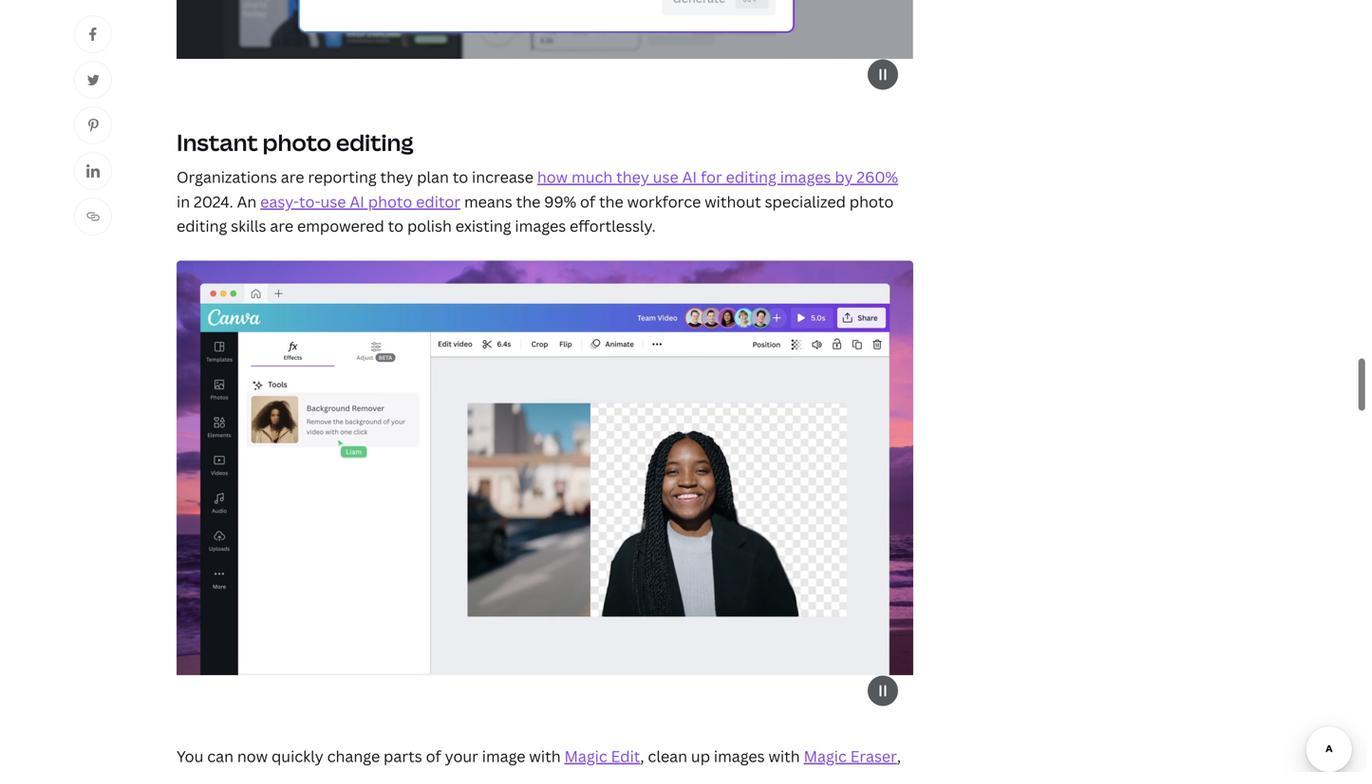 Task type: vqa. For each thing, say whether or not it's contained in the screenshot.
'For' within the Canva Free For anyone to design anything, on their own or with family, friends, or others. No experience required.
no



Task type: describe. For each thing, give the bounding box(es) containing it.
the inside , use the
[[206, 770, 230, 772]]

instant
[[177, 127, 258, 158]]

of inside means the 99% of the workforce without specialized photo editing skills are empowered to polish existing images effortlessly.
[[580, 191, 596, 212]]

existing
[[456, 216, 512, 236]]

photo inside organizations are reporting they plan to increase how much they use ai for editing images by 260% in 2024. an easy-to-use ai photo editor
[[368, 191, 413, 212]]

workforce
[[627, 191, 701, 212]]

1 , from the left
[[641, 746, 645, 767]]

2 magic from the left
[[804, 746, 847, 767]]

1 horizontal spatial the
[[516, 191, 541, 212]]

magic eraser link
[[804, 746, 898, 767]]

use inside , use the
[[177, 770, 202, 772]]

magic edit link
[[565, 746, 641, 767]]

parts
[[384, 746, 422, 767]]

organizations are reporting they plan to increase how much they use ai for editing images by 260% in 2024. an easy-to-use ai photo editor
[[177, 167, 899, 212]]

reporting
[[308, 167, 377, 187]]

2 with from the left
[[769, 746, 800, 767]]

edit
[[611, 746, 641, 767]]

how
[[538, 167, 568, 187]]

empowered
[[297, 216, 385, 236]]

, use the
[[177, 746, 902, 772]]

0 horizontal spatial of
[[426, 746, 441, 767]]

1 horizontal spatial use
[[321, 191, 346, 212]]

99%
[[545, 191, 577, 212]]

specialized
[[765, 191, 846, 212]]

increase
[[472, 167, 534, 187]]

2024.
[[194, 191, 233, 212]]

how much they use ai for editing images by 260% link
[[538, 167, 899, 187]]

2 horizontal spatial the
[[599, 191, 624, 212]]

clean
[[648, 746, 688, 767]]

polish
[[407, 216, 452, 236]]

instant photo editing
[[177, 127, 414, 158]]

are inside means the 99% of the workforce without specialized photo editing skills are empowered to polish existing images effortlessly.
[[270, 216, 294, 236]]

means the 99% of the workforce without specialized photo editing skills are empowered to polish existing images effortlessly.
[[177, 191, 894, 236]]

editing inside means the 99% of the workforce without specialized photo editing skills are empowered to polish existing images effortlessly.
[[177, 216, 227, 236]]

are inside organizations are reporting they plan to increase how much they use ai for editing images by 260% in 2024. an easy-to-use ai photo editor
[[281, 167, 304, 187]]

to-
[[299, 191, 321, 212]]

you
[[177, 746, 204, 767]]

can
[[207, 746, 234, 767]]

images inside means the 99% of the workforce without specialized photo editing skills are empowered to polish existing images effortlessly.
[[515, 216, 566, 236]]

change
[[327, 746, 380, 767]]



Task type: locate. For each thing, give the bounding box(es) containing it.
plan
[[417, 167, 449, 187]]

0 horizontal spatial magic
[[565, 746, 608, 767]]

in
[[177, 191, 190, 212]]

2 horizontal spatial photo
[[850, 191, 894, 212]]

ai left for
[[683, 167, 697, 187]]

photo up reporting
[[263, 127, 332, 158]]

they left plan
[[380, 167, 413, 187]]

easy-
[[260, 191, 299, 212]]

skills
[[231, 216, 266, 236]]

the
[[516, 191, 541, 212], [599, 191, 624, 212], [206, 770, 230, 772]]

of down much
[[580, 191, 596, 212]]

magic left edit
[[565, 746, 608, 767]]

1 horizontal spatial editing
[[336, 127, 414, 158]]

2 horizontal spatial use
[[653, 167, 679, 187]]

means
[[464, 191, 513, 212]]

0 vertical spatial are
[[281, 167, 304, 187]]

0 horizontal spatial they
[[380, 167, 413, 187]]

0 vertical spatial ai
[[683, 167, 697, 187]]

the left 99%
[[516, 191, 541, 212]]

1 horizontal spatial magic
[[804, 746, 847, 767]]

to
[[453, 167, 468, 187], [388, 216, 404, 236]]

the up effortlessly.
[[599, 191, 624, 212]]

1 with from the left
[[529, 746, 561, 767]]

photo inside means the 99% of the workforce without specialized photo editing skills are empowered to polish existing images effortlessly.
[[850, 191, 894, 212]]

without
[[705, 191, 762, 212]]

image
[[482, 746, 526, 767]]

images up specialized
[[781, 167, 832, 187]]

0 horizontal spatial images
[[515, 216, 566, 236]]

, inside , use the
[[898, 746, 902, 767]]

2 vertical spatial editing
[[177, 216, 227, 236]]

effortlessly.
[[570, 216, 656, 236]]

the down can
[[206, 770, 230, 772]]

ai down reporting
[[350, 191, 365, 212]]

use
[[653, 167, 679, 187], [321, 191, 346, 212], [177, 770, 202, 772]]

1 vertical spatial of
[[426, 746, 441, 767]]

editing up the without
[[726, 167, 777, 187]]

organizations
[[177, 167, 277, 187]]

1 vertical spatial are
[[270, 216, 294, 236]]

to inside means the 99% of the workforce without specialized photo editing skills are empowered to polish existing images effortlessly.
[[388, 216, 404, 236]]

2 they from the left
[[617, 167, 650, 187]]

images down 99%
[[515, 216, 566, 236]]

are up easy-
[[281, 167, 304, 187]]

0 horizontal spatial with
[[529, 746, 561, 767]]

0 horizontal spatial photo
[[263, 127, 332, 158]]

1 vertical spatial ai
[[350, 191, 365, 212]]

1 vertical spatial to
[[388, 216, 404, 236]]

0 horizontal spatial to
[[388, 216, 404, 236]]

editor
[[416, 191, 461, 212]]

0 horizontal spatial editing
[[177, 216, 227, 236]]

editing up reporting
[[336, 127, 414, 158]]

2 vertical spatial use
[[177, 770, 202, 772]]

1 horizontal spatial images
[[714, 746, 765, 767]]

2 horizontal spatial editing
[[726, 167, 777, 187]]

to left polish
[[388, 216, 404, 236]]

editing inside organizations are reporting they plan to increase how much they use ai for editing images by 260% in 2024. an easy-to-use ai photo editor
[[726, 167, 777, 187]]

of left your
[[426, 746, 441, 767]]

use up empowered
[[321, 191, 346, 212]]

easy-to-use ai photo editor link
[[260, 191, 461, 212]]

1 horizontal spatial with
[[769, 746, 800, 767]]

they up 'workforce'
[[617, 167, 650, 187]]

up
[[691, 746, 711, 767]]

260%
[[857, 167, 899, 187]]

1 they from the left
[[380, 167, 413, 187]]

use up 'workforce'
[[653, 167, 679, 187]]

2 , from the left
[[898, 746, 902, 767]]

images
[[781, 167, 832, 187], [515, 216, 566, 236], [714, 746, 765, 767]]

2 horizontal spatial images
[[781, 167, 832, 187]]

1 magic from the left
[[565, 746, 608, 767]]

2 vertical spatial images
[[714, 746, 765, 767]]

0 horizontal spatial the
[[206, 770, 230, 772]]

0 vertical spatial editing
[[336, 127, 414, 158]]

to right plan
[[453, 167, 468, 187]]

1 horizontal spatial photo
[[368, 191, 413, 212]]

editing down 2024. on the top of page
[[177, 216, 227, 236]]

1 horizontal spatial ,
[[898, 746, 902, 767]]

photo up polish
[[368, 191, 413, 212]]

you can now quickly change parts of your image with magic edit , clean up images with magic eraser
[[177, 746, 898, 767]]

images right up
[[714, 746, 765, 767]]

magic left eraser
[[804, 746, 847, 767]]

0 vertical spatial of
[[580, 191, 596, 212]]

for
[[701, 167, 723, 187]]

with
[[529, 746, 561, 767], [769, 746, 800, 767]]

to inside organizations are reporting they plan to increase how much they use ai for editing images by 260% in 2024. an easy-to-use ai photo editor
[[453, 167, 468, 187]]

1 horizontal spatial of
[[580, 191, 596, 212]]

1 horizontal spatial to
[[453, 167, 468, 187]]

ai
[[683, 167, 697, 187], [350, 191, 365, 212]]

they
[[380, 167, 413, 187], [617, 167, 650, 187]]

,
[[641, 746, 645, 767], [898, 746, 902, 767]]

an
[[237, 191, 257, 212]]

1 vertical spatial use
[[321, 191, 346, 212]]

1 horizontal spatial they
[[617, 167, 650, 187]]

0 vertical spatial use
[[653, 167, 679, 187]]

quickly
[[272, 746, 324, 767]]

0 vertical spatial images
[[781, 167, 832, 187]]

use down the you
[[177, 770, 202, 772]]

images inside organizations are reporting they plan to increase how much they use ai for editing images by 260% in 2024. an easy-to-use ai photo editor
[[781, 167, 832, 187]]

of
[[580, 191, 596, 212], [426, 746, 441, 767]]

eraser
[[851, 746, 898, 767]]

photo down 260%
[[850, 191, 894, 212]]

editing
[[336, 127, 414, 158], [726, 167, 777, 187], [177, 216, 227, 236]]

are down easy-
[[270, 216, 294, 236]]

much
[[572, 167, 613, 187]]

by
[[835, 167, 853, 187]]

your
[[445, 746, 479, 767]]

1 vertical spatial editing
[[726, 167, 777, 187]]

0 horizontal spatial use
[[177, 770, 202, 772]]

with right image
[[529, 746, 561, 767]]

are
[[281, 167, 304, 187], [270, 216, 294, 236]]

0 horizontal spatial ai
[[350, 191, 365, 212]]

0 horizontal spatial ,
[[641, 746, 645, 767]]

0 vertical spatial to
[[453, 167, 468, 187]]

with left the magic eraser link
[[769, 746, 800, 767]]

1 vertical spatial images
[[515, 216, 566, 236]]

magic
[[565, 746, 608, 767], [804, 746, 847, 767]]

now
[[237, 746, 268, 767]]

1 horizontal spatial ai
[[683, 167, 697, 187]]

photo
[[263, 127, 332, 158], [368, 191, 413, 212], [850, 191, 894, 212]]



